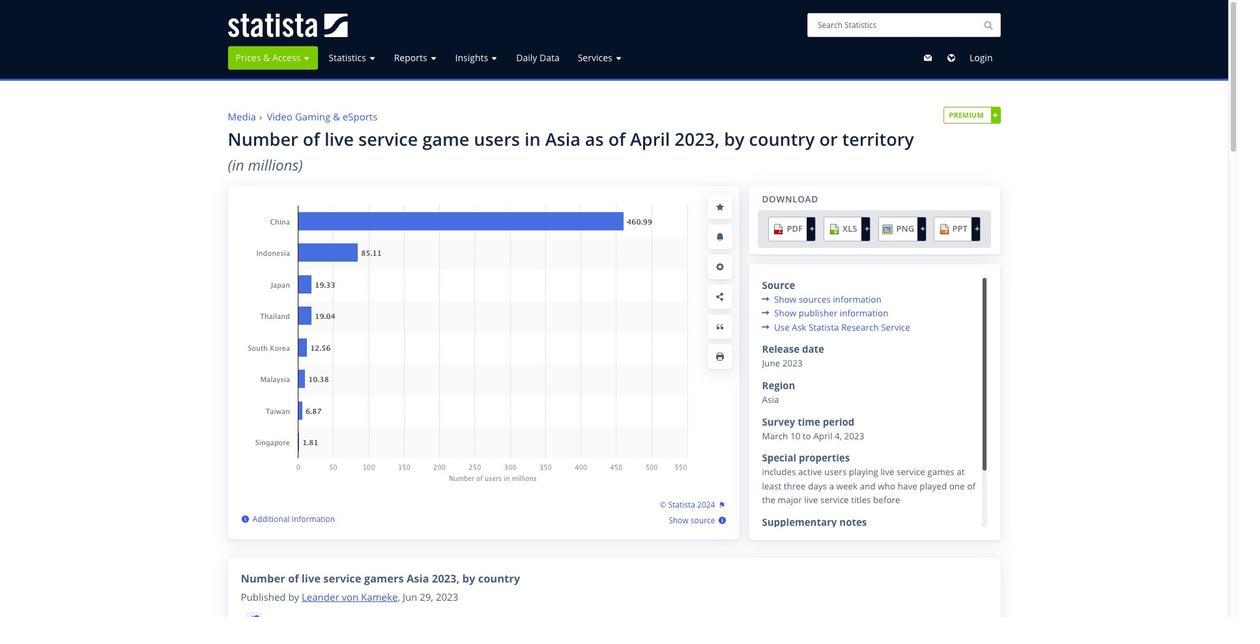Task type: locate. For each thing, give the bounding box(es) containing it.
0 vertical spatial users
[[474, 127, 520, 151]]

number down ›
[[228, 127, 298, 151]]

0 horizontal spatial asia
[[407, 571, 429, 586]]

daily
[[516, 51, 537, 64]]

0 vertical spatial 2023,
[[675, 127, 720, 151]]

1 horizontal spatial asia
[[545, 127, 581, 151]]

& inside breadcrumbs "navigation"
[[333, 110, 340, 123]]

ppt +
[[952, 222, 980, 235]]

+ right 'ppt' on the right top of page
[[975, 222, 980, 234]]

0 vertical spatial statista
[[809, 322, 839, 334]]

research alerts image
[[715, 232, 726, 242]]

april inside survey time period march 10 to april 4, 2023
[[813, 431, 832, 442]]

insights
[[455, 51, 488, 64]]

number of live service gamers asia 2023, by country published by leander von kameke , jun 29, 2023
[[241, 571, 520, 604]]

millions)
[[248, 155, 303, 175]]

service up the leander von kameke link
[[323, 571, 361, 586]]

1 vertical spatial 2023,
[[432, 571, 460, 586]]

2023 inside "number of live service gamers asia 2023, by country published by leander von kameke , jun 29, 2023"
[[436, 591, 458, 604]]

& left esports
[[333, 110, 340, 123]]

+ for ppt +
[[975, 222, 980, 234]]

0 horizontal spatial by
[[288, 591, 299, 604]]

in
[[525, 127, 541, 151]]

+ right "png"
[[921, 222, 925, 234]]

1 horizontal spatial country
[[749, 127, 815, 151]]

includes
[[762, 467, 796, 478]]

2 horizontal spatial asia
[[762, 394, 779, 406]]

use ask statista research service
[[772, 322, 910, 334]]

0 horizontal spatial april
[[630, 127, 670, 151]]

march
[[762, 431, 788, 442]]

4,
[[835, 431, 842, 442]]

live up the leander
[[302, 571, 321, 586]]

0 vertical spatial country
[[749, 127, 815, 151]]

service down esports
[[358, 127, 418, 151]]

statista
[[809, 322, 839, 334], [668, 500, 695, 511]]

0 horizontal spatial 2023,
[[432, 571, 460, 586]]

information for show sources information
[[833, 294, 882, 305]]

1 horizontal spatial statista
[[809, 322, 839, 334]]

1 vertical spatial show
[[774, 308, 797, 319]]

+ right "pdf"
[[810, 222, 815, 234]]

show down © statista 2024
[[669, 516, 689, 527]]

prices
[[236, 51, 261, 64]]

0 horizontal spatial statista
[[668, 500, 695, 511]]

2023 right '29,'
[[436, 591, 458, 604]]

asia down region
[[762, 394, 779, 406]]

data
[[540, 51, 560, 64]]

link to statistic image
[[245, 613, 262, 618]]

premium
[[949, 110, 984, 120]]

+ inside the ppt +
[[975, 222, 980, 234]]

three
[[784, 481, 806, 493]]

300
[[504, 464, 517, 472]]

additional information button
[[241, 514, 335, 525]]

2 vertical spatial asia
[[407, 571, 429, 586]]

1 vertical spatial number
[[241, 571, 285, 586]]

live down 'video gaming & esports' link
[[324, 127, 354, 151]]

april right as
[[630, 127, 670, 151]]

png
[[896, 223, 914, 235]]

0 vertical spatial show
[[774, 294, 797, 305]]

0 vertical spatial by
[[724, 127, 745, 151]]

1 horizontal spatial 2023,
[[675, 127, 720, 151]]

asia right the in on the left of page
[[545, 127, 581, 151]]

statista inside use ask statista research service link
[[809, 322, 839, 334]]

of inside "special properties includes active users playing live service games at least three days a week and who have played one of the major live service titles before"
[[967, 481, 976, 493]]

None search field
[[807, 13, 1001, 37]]

1 vertical spatial &
[[333, 110, 340, 123]]

service
[[358, 127, 418, 151], [897, 467, 925, 478], [820, 495, 849, 507], [323, 571, 361, 586]]

of down "additional information"
[[288, 571, 299, 586]]

search for content image
[[983, 19, 994, 31]]

release
[[762, 343, 800, 356]]

daily data
[[516, 51, 560, 64]]

statista down show publisher information button
[[809, 322, 839, 334]]

2 vertical spatial by
[[288, 591, 299, 604]]

of down gaming
[[303, 127, 320, 151]]

0
[[296, 464, 300, 472]]

leander
[[302, 591, 339, 604]]

supplementary
[[762, 516, 837, 529]]

media › video gaming & esports
[[228, 110, 378, 123]]

service inside number of live service game users in asia as of april 2023, by country or territory (in millions)
[[358, 127, 418, 151]]

show down source
[[774, 294, 797, 305]]

one
[[949, 481, 965, 493]]

2023
[[782, 358, 803, 370], [844, 431, 864, 442], [436, 591, 458, 604]]

1 horizontal spatial by
[[462, 571, 475, 586]]

by
[[724, 127, 745, 151], [462, 571, 475, 586], [288, 591, 299, 604]]

von
[[342, 591, 359, 604]]

+ for png +
[[921, 222, 925, 234]]

1 vertical spatial information
[[840, 308, 889, 319]]

1 horizontal spatial april
[[813, 431, 832, 442]]

show
[[774, 294, 797, 305], [774, 308, 797, 319], [669, 516, 689, 527]]

number up published
[[241, 571, 285, 586]]

live inside "number of live service gamers asia 2023, by country published by leander von kameke , jun 29, 2023"
[[302, 571, 321, 586]]

service
[[881, 322, 910, 334]]

show publisher information button
[[762, 307, 889, 319]]

number inside number of live service game users in asia as of april 2023, by country or territory (in millions)
[[228, 127, 298, 151]]

0 horizontal spatial &
[[263, 51, 270, 64]]

statista up "show source"
[[668, 500, 695, 511]]

0 vertical spatial asia
[[545, 127, 581, 151]]

asia inside "number of live service gamers asia 2023, by country published by leander von kameke , jun 29, 2023"
[[407, 571, 429, 586]]

2 + from the left
[[865, 222, 870, 234]]

100
[[363, 464, 375, 472]]

2 horizontal spatial 2023
[[844, 431, 864, 442]]

statistics
[[329, 51, 366, 64]]

0 vertical spatial april
[[630, 127, 670, 151]]

sources
[[799, 294, 831, 305]]

select language image
[[946, 53, 957, 63]]

period
[[823, 416, 855, 429]]

users
[[474, 127, 520, 151], [824, 467, 847, 478]]

&
[[263, 51, 270, 64], [333, 110, 340, 123]]

settings image
[[715, 262, 726, 272]]

+
[[810, 222, 815, 234], [865, 222, 870, 234], [921, 222, 925, 234], [975, 222, 980, 234]]

asia up jun
[[407, 571, 429, 586]]

png +
[[896, 222, 925, 235]]

users left the in on the left of page
[[474, 127, 520, 151]]

citation image
[[715, 322, 726, 332]]

& right prices
[[263, 51, 270, 64]]

a
[[829, 481, 834, 493]]

special properties includes active users playing live service games at least three days a week and who have played one of the major live service titles before
[[762, 452, 976, 507]]

2 vertical spatial show
[[669, 516, 689, 527]]

4 + from the left
[[975, 222, 980, 234]]

xls
[[843, 223, 857, 235]]

2023 inside release date june 2023
[[782, 358, 803, 370]]

notes
[[840, 516, 867, 529]]

media link
[[228, 110, 256, 123]]

region asia
[[762, 379, 795, 406]]

number of live service gamers asia 2023, by country element
[[223, 81, 1005, 618]]

+ for xls +
[[865, 222, 870, 234]]

+ inside png +
[[921, 222, 925, 234]]

2024
[[697, 500, 715, 511]]

prices & access
[[236, 51, 301, 64]]

users up a
[[824, 467, 847, 478]]

show up the use
[[774, 308, 797, 319]]

add favorite image
[[715, 202, 726, 212]]

live inside number of live service game users in asia as of april 2023, by country or territory (in millions)
[[324, 127, 354, 151]]

services
[[578, 51, 612, 64]]

+ inside pdf +
[[810, 222, 815, 234]]

+ right xls
[[865, 222, 870, 234]]

survey time period march 10 to april 4, 2023
[[762, 416, 864, 442]]

information for show publisher information
[[840, 308, 889, 319]]

of
[[303, 127, 320, 151], [608, 127, 626, 151], [967, 481, 976, 493], [288, 571, 299, 586]]

+ inside xls +
[[865, 222, 870, 234]]

1 vertical spatial statista
[[668, 500, 695, 511]]

download
[[762, 194, 818, 205]]

0 horizontal spatial 2023
[[436, 591, 458, 604]]

None submit
[[962, 46, 1001, 70]]

2023 down release
[[782, 358, 803, 370]]

of right one
[[967, 481, 976, 493]]

1 vertical spatial april
[[813, 431, 832, 442]]

2 horizontal spatial by
[[724, 127, 745, 151]]

1 vertical spatial users
[[824, 467, 847, 478]]

0 vertical spatial 2023
[[782, 358, 803, 370]]

1 horizontal spatial 2023
[[782, 358, 803, 370]]

1 vertical spatial country
[[478, 571, 520, 586]]

who
[[878, 481, 896, 493]]

1 + from the left
[[810, 222, 815, 234]]

2023, inside "number of live service gamers asia 2023, by country published by leander von kameke , jun 29, 2023"
[[432, 571, 460, 586]]

0 vertical spatial information
[[833, 294, 882, 305]]

0 horizontal spatial users
[[474, 127, 520, 151]]

video gaming & esports link
[[267, 110, 378, 123]]

1 horizontal spatial users
[[824, 467, 847, 478]]

research
[[841, 322, 879, 334]]

0 vertical spatial &
[[263, 51, 270, 64]]

information
[[833, 294, 882, 305], [840, 308, 889, 319]]

1 horizontal spatial &
[[333, 110, 340, 123]]

0 horizontal spatial country
[[478, 571, 520, 586]]

number inside "number of live service gamers asia 2023, by country published by leander von kameke , jun 29, 2023"
[[241, 571, 285, 586]]

territory
[[842, 127, 914, 151]]

show sources information
[[772, 294, 882, 305]]

2 vertical spatial 2023
[[436, 591, 458, 604]]

live
[[324, 127, 354, 151], [881, 467, 894, 478], [804, 495, 818, 507], [302, 571, 321, 586]]

1 vertical spatial asia
[[762, 394, 779, 406]]

10
[[790, 431, 800, 442]]

2023 right 4,
[[844, 431, 864, 442]]

number
[[228, 127, 298, 151], [241, 571, 285, 586]]

50
[[329, 464, 338, 472]]

service down a
[[820, 495, 849, 507]]

april left 4,
[[813, 431, 832, 442]]

week
[[836, 481, 858, 493]]

played
[[920, 481, 947, 493]]

0 vertical spatial number
[[228, 127, 298, 151]]

1 vertical spatial 2023
[[844, 431, 864, 442]]

our expert newsletter image
[[923, 53, 933, 63]]

3 + from the left
[[921, 222, 925, 234]]



Task type: vqa. For each thing, say whether or not it's contained in the screenshot.
the bottommost 1974
no



Task type: describe. For each thing, give the bounding box(es) containing it.
reports button
[[386, 46, 445, 70]]

©
[[660, 500, 666, 511]]

1 vertical spatial by
[[462, 571, 475, 586]]

at
[[957, 467, 965, 478]]

published
[[241, 591, 286, 604]]

and
[[860, 481, 876, 493]]

leander von kameke link
[[302, 591, 398, 604]]

access
[[272, 51, 301, 64]]

statistics button
[[321, 46, 384, 70]]

service inside "number of live service gamers asia 2023, by country published by leander von kameke , jun 29, 2023"
[[323, 571, 361, 586]]

asia inside number of live service game users in asia as of april 2023, by country or territory (in millions)
[[545, 127, 581, 151]]

© statista 2024
[[660, 500, 715, 511]]

© statista 2024 link
[[660, 499, 727, 512]]

esports
[[343, 110, 378, 123]]

show publisher information
[[772, 308, 889, 319]]

500
[[646, 464, 658, 472]]

days
[[808, 481, 827, 493]]

least
[[762, 481, 781, 493]]

use
[[774, 322, 790, 334]]

450
[[610, 464, 623, 472]]

asia inside region asia
[[762, 394, 779, 406]]

release date june 2023
[[762, 343, 824, 370]]

kameke
[[361, 591, 398, 604]]

number of live service game users in asia as of april 2023, by country or territory (in millions)
[[228, 127, 914, 175]]

gaming
[[295, 110, 330, 123]]

& inside popup button
[[263, 51, 270, 64]]

show source
[[669, 516, 715, 527]]

additional information
[[253, 514, 335, 525]]

350
[[540, 464, 552, 472]]

show source button
[[669, 516, 727, 527]]

properties
[[799, 452, 850, 465]]

share on social media image
[[715, 292, 726, 302]]

jun
[[403, 591, 417, 604]]

special
[[762, 452, 796, 465]]

statista logo link
[[228, 13, 348, 37]]

show for show publisher information
[[774, 308, 797, 319]]

use ask statista research service link
[[762, 321, 910, 335]]

number for number of live service gamers asia 2023, by country
[[241, 571, 285, 586]]

29,
[[420, 591, 433, 604]]

before
[[873, 495, 900, 507]]

(in
[[228, 155, 244, 175]]

users inside "special properties includes active users playing live service games at least three days a week and who have played one of the major live service titles before"
[[824, 467, 847, 478]]

june
[[762, 358, 780, 370]]

250
[[469, 464, 481, 472]]

time
[[798, 416, 820, 429]]

gamers
[[364, 571, 404, 586]]

playing
[[849, 467, 878, 478]]

show sources information button
[[762, 293, 882, 305]]

publisher
[[799, 308, 838, 319]]

as
[[585, 127, 604, 151]]

ppt
[[952, 223, 968, 235]]

pdf
[[787, 223, 803, 235]]

have
[[898, 481, 917, 493]]

region
[[762, 379, 795, 392]]

breadcrumbs navigation
[[228, 107, 1001, 127]]

150
[[398, 464, 410, 472]]

games
[[928, 467, 955, 478]]

,
[[398, 591, 400, 604]]

reports
[[394, 51, 427, 64]]

show for show source
[[669, 516, 689, 527]]

live down days
[[804, 495, 818, 507]]

users inside number of live service game users in asia as of april 2023, by country or territory (in millions)
[[474, 127, 520, 151]]

prices & access button
[[228, 46, 318, 70]]

ask
[[792, 322, 806, 334]]

400
[[575, 464, 587, 472]]

statista inside © statista 2024 link
[[668, 500, 695, 511]]

+ for pdf +
[[810, 222, 815, 234]]

date
[[802, 343, 824, 356]]

by inside number of live service game users in asia as of april 2023, by country or territory (in millions)
[[724, 127, 745, 151]]

show for show sources information
[[774, 294, 797, 305]]

insights button
[[447, 46, 506, 70]]

pdf +
[[787, 222, 815, 235]]

source
[[762, 279, 795, 292]]

the
[[762, 495, 776, 507]]

titles
[[851, 495, 871, 507]]

number for number of live service game users in asia as of april 2023, by country or territory
[[228, 127, 298, 151]]

2023 inside survey time period march 10 to april 4, 2023
[[844, 431, 864, 442]]

country inside "number of live service gamers asia 2023, by country published by leander von kameke , jun 29, 2023"
[[478, 571, 520, 586]]

information
[[292, 514, 335, 525]]

Search text field
[[807, 13, 1001, 37]]

media
[[228, 110, 256, 123]]

service up have
[[897, 467, 925, 478]]

video
[[267, 110, 292, 123]]

country inside number of live service game users in asia as of april 2023, by country or territory (in millions)
[[749, 127, 815, 151]]

services button
[[570, 46, 630, 70]]

2023, inside number of live service game users in asia as of april 2023, by country or territory (in millions)
[[675, 127, 720, 151]]

source
[[691, 516, 715, 527]]

april inside number of live service game users in asia as of april 2023, by country or territory (in millions)
[[630, 127, 670, 151]]

game
[[422, 127, 469, 151]]

of right as
[[608, 127, 626, 151]]

supplementary notes
[[762, 516, 867, 529]]

live up who
[[881, 467, 894, 478]]

550
[[675, 464, 687, 472]]

xls +
[[843, 222, 870, 235]]

print image
[[715, 352, 726, 362]]

of inside "number of live service gamers asia 2023, by country published by leander von kameke , jun 29, 2023"
[[288, 571, 299, 586]]

200
[[433, 464, 446, 472]]

statista homepage image
[[228, 13, 348, 37]]

or
[[819, 127, 838, 151]]



